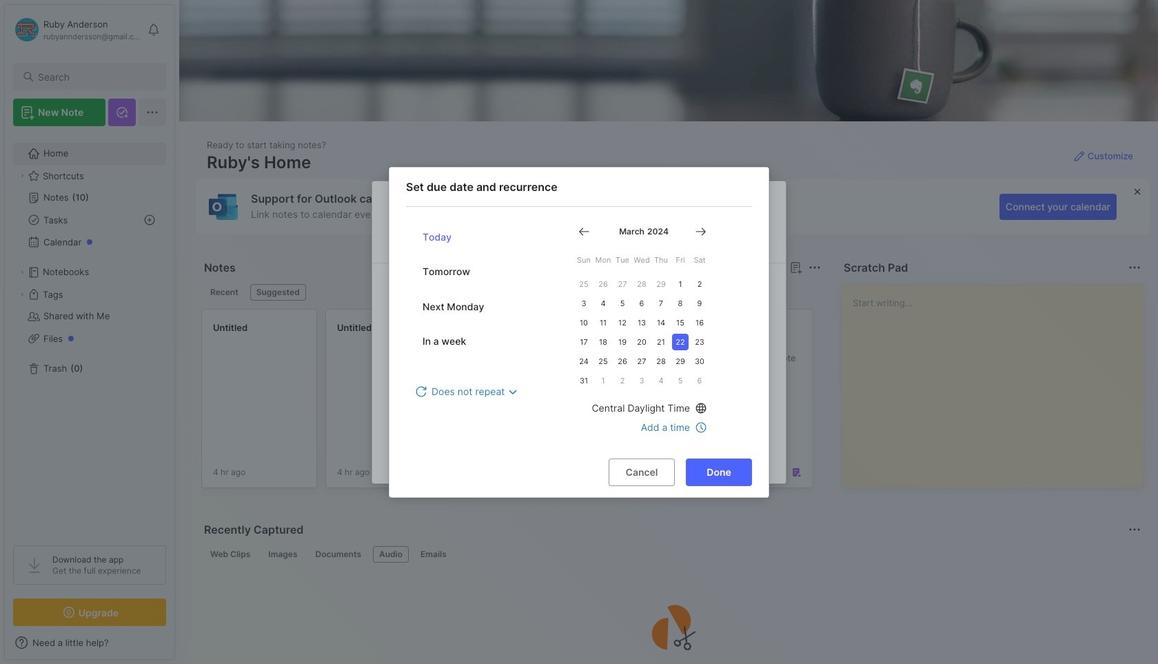 Task type: vqa. For each thing, say whether or not it's contained in the screenshot.
tab
yes



Task type: describe. For each thing, give the bounding box(es) containing it.
tree inside main element
[[5, 134, 174, 533]]

1 tab list from the top
[[204, 284, 819, 301]]

none search field inside main element
[[38, 68, 154, 85]]

March field
[[617, 226, 645, 237]]



Task type: locate. For each thing, give the bounding box(es) containing it.
tab
[[204, 284, 245, 301], [250, 284, 306, 301], [204, 546, 257, 563], [262, 546, 304, 563], [309, 546, 368, 563], [373, 546, 409, 563], [414, 546, 453, 563]]

expand notebooks image
[[18, 268, 26, 277]]

Dropdown List field
[[414, 380, 522, 402]]

Search text field
[[38, 70, 154, 83]]

main element
[[0, 0, 179, 664]]

None search field
[[38, 68, 154, 85]]

0 vertical spatial tab list
[[204, 284, 819, 301]]

select a due date element
[[406, 207, 752, 445]]

tree
[[5, 134, 174, 533]]

row group
[[201, 309, 1158, 496]]

Start writing… text field
[[853, 285, 1143, 476]]

2024 field
[[645, 226, 669, 237]]

1 vertical spatial tab list
[[204, 546, 1139, 563]]

expand tags image
[[18, 290, 26, 299]]

2 tab list from the top
[[204, 546, 1139, 563]]

tab list
[[204, 284, 819, 301], [204, 546, 1139, 563]]



